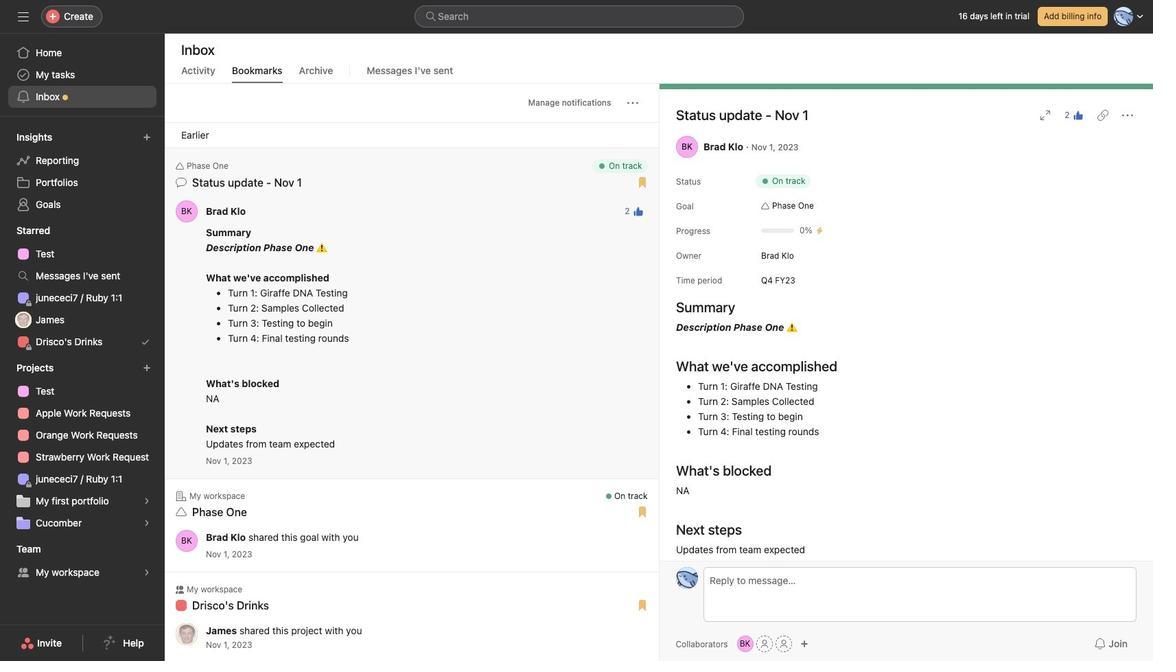 Task type: locate. For each thing, give the bounding box(es) containing it.
1 remove from bookmarks image from the top
[[611, 164, 622, 175]]

0 horizontal spatial ⚠️ image
[[316, 242, 327, 253]]

list box
[[415, 5, 744, 27]]

teams element
[[0, 537, 165, 586]]

0 horizontal spatial more actions image
[[589, 164, 600, 175]]

see details, my workspace image
[[143, 568, 151, 577]]

2 likes. you liked this task image down archive notification icon
[[633, 206, 644, 217]]

1 vertical spatial remove from bookmarks image
[[611, 495, 622, 506]]

0 vertical spatial ⚠️ image
[[316, 242, 327, 253]]

remove from bookmarks image
[[611, 164, 622, 175], [611, 495, 622, 506]]

see details, cucomber image
[[143, 519, 151, 527]]

0 horizontal spatial open user profile image
[[176, 200, 198, 222]]

archive notification image
[[633, 495, 644, 506], [633, 588, 644, 599]]

2 likes. you liked this task image
[[1072, 110, 1083, 121], [633, 206, 644, 217]]

more actions image right copy link image
[[1122, 110, 1133, 121]]

0 horizontal spatial 2 likes. you liked this task image
[[633, 206, 644, 217]]

⚠️ image
[[316, 242, 327, 253], [786, 322, 797, 333]]

2 archive notification image from the top
[[633, 588, 644, 599]]

global element
[[0, 34, 165, 116]]

open user profile image
[[176, 200, 198, 222], [676, 567, 698, 589]]

0 vertical spatial open user profile image
[[176, 200, 198, 222]]

starred element
[[0, 218, 165, 356]]

0 vertical spatial remove from bookmarks image
[[611, 164, 622, 175]]

0 vertical spatial 2 likes. you liked this task image
[[1072, 110, 1083, 121]]

status update icon image
[[176, 177, 187, 188]]

1 horizontal spatial open user profile image
[[676, 567, 698, 589]]

1 horizontal spatial more actions image
[[1122, 110, 1133, 121]]

more actions image
[[1122, 110, 1133, 121], [589, 164, 600, 175]]

1 vertical spatial archive notification image
[[633, 588, 644, 599]]

1 vertical spatial open user profile image
[[676, 567, 698, 589]]

see details, my first portfolio image
[[143, 497, 151, 505]]

0 vertical spatial archive notification image
[[633, 495, 644, 506]]

copy link image
[[1097, 110, 1108, 121]]

1 vertical spatial 2 likes. you liked this task image
[[633, 206, 644, 217]]

new project or portfolio image
[[143, 364, 151, 372]]

2 likes. you liked this task image left copy link image
[[1072, 110, 1083, 121]]

1 vertical spatial more actions image
[[589, 164, 600, 175]]

1 horizontal spatial ⚠️ image
[[786, 322, 797, 333]]

archive notification image
[[633, 164, 644, 175]]

more actions image left archive notification icon
[[589, 164, 600, 175]]



Task type: vqa. For each thing, say whether or not it's contained in the screenshot.
Full Screen image
yes



Task type: describe. For each thing, give the bounding box(es) containing it.
add or remove collaborators image
[[737, 636, 753, 652]]

projects element
[[0, 356, 165, 537]]

0 vertical spatial more actions image
[[1122, 110, 1133, 121]]

2 remove from bookmarks image from the top
[[611, 495, 622, 506]]

hide sidebar image
[[18, 11, 29, 22]]

open user profile image
[[176, 530, 198, 552]]

more actions image
[[627, 97, 638, 108]]

1 archive notification image from the top
[[633, 495, 644, 506]]

new insights image
[[143, 133, 151, 141]]

insights element
[[0, 125, 165, 218]]

1 vertical spatial ⚠️ image
[[786, 322, 797, 333]]

add or remove collaborators image
[[800, 640, 808, 648]]

1 horizontal spatial 2 likes. you liked this task image
[[1072, 110, 1083, 121]]

full screen image
[[1040, 110, 1051, 121]]



